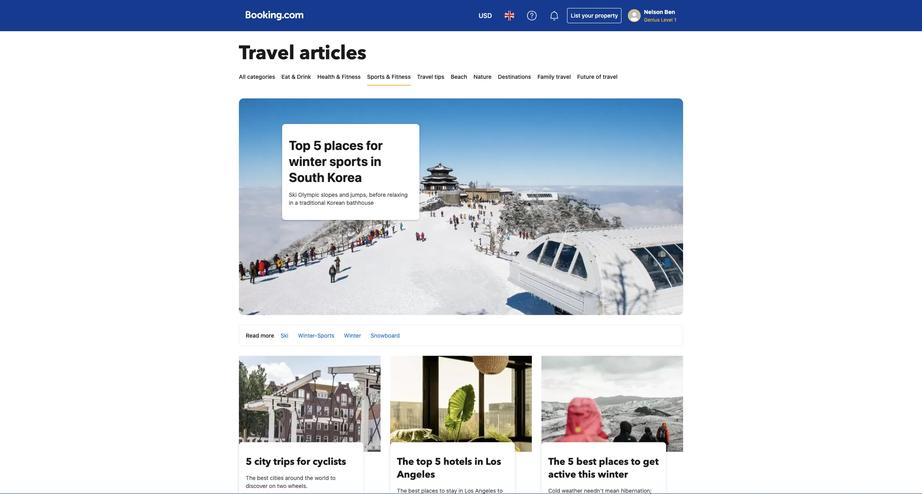 Task type: describe. For each thing, give the bounding box(es) containing it.
relaxing
[[388, 192, 408, 198]]

travel articles
[[239, 40, 367, 66]]

1 vertical spatial winter
[[344, 332, 361, 339]]

world
[[315, 475, 329, 482]]

ski olympic slopes and jumps, before relaxing in a traditional korean bathhouse
[[289, 192, 408, 206]]

the for the best places to stay in los angeles to
[[397, 488, 407, 494]]

the top 5 hotels in los angeles link
[[397, 456, 508, 482]]

sports inside top 5 places for winter sports in south korea
[[330, 154, 368, 169]]

active
[[549, 469, 577, 482]]

cold weather needn't mean hibernation;
[[549, 488, 652, 495]]

cities
[[270, 475, 284, 482]]

categories
[[247, 73, 275, 80]]

ski
[[289, 192, 297, 198]]

of
[[596, 73, 602, 80]]

5 inside the top 5 hotels in los angeles
[[435, 456, 441, 469]]

travel tips
[[417, 73, 445, 80]]

to inside the best cities around the world to discover on two wheels.
[[331, 475, 336, 482]]

and
[[339, 192, 349, 198]]

in inside the best places to stay in los angeles to
[[459, 488, 463, 494]]

ski link
[[281, 332, 289, 339]]

angeles inside the top 5 hotels in los angeles
[[397, 469, 435, 482]]

mean
[[606, 488, 620, 494]]

top 5 places for winter sports in south korea
[[289, 138, 383, 185]]

read more
[[246, 332, 274, 339]]

nature
[[474, 73, 492, 80]]

the for the 5 best places to get active this winter
[[549, 456, 566, 469]]

south
[[289, 170, 325, 185]]

sports & fitness
[[367, 73, 411, 80]]

eat & drink link
[[282, 69, 311, 85]]

top 5 places for winter sports in south korea link
[[289, 138, 383, 185]]

more
[[261, 332, 274, 339]]

future of travel link
[[578, 69, 618, 85]]

eat
[[282, 73, 290, 80]]

future of travel
[[578, 73, 618, 80]]

family travel link
[[538, 69, 571, 85]]

read
[[246, 332, 259, 339]]

get
[[643, 456, 659, 469]]

korean
[[327, 200, 345, 206]]

eat & drink
[[282, 73, 311, 80]]

hibernation;
[[621, 488, 652, 494]]

for for places
[[366, 138, 383, 153]]

best inside the 5 best places to get active this winter
[[577, 456, 597, 469]]

winter-
[[298, 332, 318, 339]]

angeles inside the best places to stay in los angeles to
[[476, 488, 496, 494]]

this
[[579, 469, 596, 482]]

destinations link
[[498, 69, 531, 85]]

ben
[[665, 9, 676, 15]]

travel tips link
[[417, 69, 445, 85]]

two
[[277, 483, 287, 490]]

cyclists
[[313, 456, 346, 469]]

5 city trips for cyclists
[[246, 456, 346, 469]]

health & fitness
[[318, 73, 361, 80]]

winter-sports
[[298, 332, 335, 339]]

property
[[595, 12, 618, 19]]

winter-sports link
[[298, 332, 335, 339]]

5 city trips for cyclists link
[[246, 456, 357, 469]]

in inside top 5 places for winter sports in south korea
[[371, 154, 382, 169]]

all categories
[[239, 73, 275, 80]]

places inside the 5 best places to get active this winter
[[599, 456, 629, 469]]

stay
[[447, 488, 457, 494]]

city
[[255, 456, 271, 469]]

& for eat
[[292, 73, 296, 80]]

the 5 best places to get active this winter
[[549, 456, 659, 482]]

the 5 best places to get active this winter link
[[549, 456, 660, 482]]

beach
[[451, 73, 468, 80]]

5 inside the 5 best places to get active this winter
[[568, 456, 574, 469]]

in inside the top 5 hotels in los angeles
[[475, 456, 484, 469]]

nelson ben genius level 1
[[644, 9, 677, 22]]

all
[[239, 73, 246, 80]]

booking.com online hotel reservations image
[[246, 11, 304, 20]]

on
[[269, 483, 276, 490]]

the best places to stay in los angeles to
[[397, 488, 503, 495]]

los inside the top 5 hotels in los angeles
[[486, 456, 501, 469]]

health & fitness link
[[318, 69, 361, 85]]

snowboard
[[371, 332, 400, 339]]



Task type: locate. For each thing, give the bounding box(es) containing it.
hotels
[[444, 456, 472, 469]]

around
[[285, 475, 303, 482]]

los right the stay
[[465, 488, 474, 494]]

1 vertical spatial angeles
[[476, 488, 496, 494]]

angeles right the stay
[[476, 488, 496, 494]]

winter link
[[344, 332, 361, 339]]

the for the best cities around the world to discover on two wheels.
[[246, 475, 256, 482]]

2 vertical spatial best
[[409, 488, 420, 494]]

for
[[366, 138, 383, 153], [297, 456, 310, 469]]

1 horizontal spatial los
[[486, 456, 501, 469]]

best right active
[[577, 456, 597, 469]]

list your property link
[[568, 8, 622, 23]]

1 vertical spatial sports
[[318, 332, 335, 339]]

winter up mean
[[598, 469, 628, 482]]

1 travel from the left
[[556, 73, 571, 80]]

0 horizontal spatial places
[[324, 138, 364, 153]]

1
[[675, 17, 677, 22]]

all categories link
[[239, 69, 275, 85]]

0 horizontal spatial travel
[[556, 73, 571, 80]]

a
[[295, 200, 298, 206]]

trips
[[274, 456, 295, 469]]

family travel
[[538, 73, 571, 80]]

0 horizontal spatial los
[[465, 488, 474, 494]]

2 vertical spatial places
[[422, 488, 438, 494]]

fitness right sports
[[392, 73, 411, 80]]

1 horizontal spatial for
[[366, 138, 383, 153]]

the
[[397, 456, 414, 469], [549, 456, 566, 469], [246, 475, 256, 482], [397, 488, 407, 494]]

in inside ski olympic slopes and jumps, before relaxing in a traditional korean bathhouse
[[289, 200, 294, 206]]

jumps,
[[351, 192, 368, 198]]

angeles
[[397, 469, 435, 482], [476, 488, 496, 494]]

0 horizontal spatial best
[[257, 475, 269, 482]]

places left the stay
[[422, 488, 438, 494]]

5 inside top 5 places for winter sports in south korea
[[313, 138, 322, 153]]

family
[[538, 73, 555, 80]]

1 horizontal spatial places
[[422, 488, 438, 494]]

places inside the best places to stay in los angeles to
[[422, 488, 438, 494]]

1 vertical spatial for
[[297, 456, 310, 469]]

in up before
[[371, 154, 382, 169]]

& right the 'health'
[[336, 73, 340, 80]]

0 vertical spatial best
[[577, 456, 597, 469]]

top
[[289, 138, 311, 153]]

nature link
[[474, 69, 492, 85]]

places up the korea at the left top
[[324, 138, 364, 153]]

0 vertical spatial angeles
[[397, 469, 435, 482]]

sports
[[367, 73, 385, 80]]

the inside the 5 best places to get active this winter
[[549, 456, 566, 469]]

2 vertical spatial winter
[[598, 469, 628, 482]]

travel for travel articles
[[239, 40, 295, 66]]

2 horizontal spatial best
[[577, 456, 597, 469]]

1 horizontal spatial fitness
[[392, 73, 411, 80]]

2 & from the left
[[336, 73, 340, 80]]

discover
[[246, 483, 268, 490]]

1 & from the left
[[292, 73, 296, 80]]

the best cities around the world to discover on two wheels.
[[246, 475, 336, 490]]

snowboard link
[[371, 332, 400, 339]]

your
[[582, 12, 594, 19]]

1 vertical spatial places
[[599, 456, 629, 469]]

korea
[[327, 170, 362, 185]]

& right sports
[[386, 73, 390, 80]]

winter up south
[[289, 154, 327, 169]]

in
[[371, 154, 382, 169], [289, 200, 294, 206], [475, 456, 484, 469], [459, 488, 463, 494]]

best inside the best cities around the world to discover on two wheels.
[[257, 475, 269, 482]]

travel right of
[[603, 73, 618, 80]]

the inside the top 5 hotels in los angeles
[[397, 456, 414, 469]]

the
[[305, 475, 313, 482]]

fitness for sports & fitness
[[392, 73, 411, 80]]

list
[[571, 12, 581, 19]]

2 horizontal spatial places
[[599, 456, 629, 469]]

2 travel from the left
[[603, 73, 618, 80]]

drink
[[297, 73, 311, 80]]

sports left winter link
[[318, 332, 335, 339]]

the for the top 5 hotels in los angeles
[[397, 456, 414, 469]]

places inside top 5 places for winter sports in south korea
[[324, 138, 364, 153]]

los right 'hotels'
[[486, 456, 501, 469]]

places
[[324, 138, 364, 153], [599, 456, 629, 469], [422, 488, 438, 494]]

los inside the best places to stay in los angeles to
[[465, 488, 474, 494]]

sports up the korea at the left top
[[330, 154, 368, 169]]

travel
[[239, 40, 295, 66], [417, 73, 433, 80]]

cold
[[549, 488, 561, 494]]

& right eat
[[292, 73, 296, 80]]

travel right family at the top right of the page
[[556, 73, 571, 80]]

0 vertical spatial los
[[486, 456, 501, 469]]

fitness for health & fitness
[[342, 73, 361, 80]]

0 vertical spatial sports
[[330, 154, 368, 169]]

beach link
[[451, 69, 468, 85]]

bathhouse
[[347, 200, 374, 206]]

1 horizontal spatial travel
[[417, 73, 433, 80]]

0 horizontal spatial angeles
[[397, 469, 435, 482]]

1 horizontal spatial angeles
[[476, 488, 496, 494]]

winter inside top 5 places for winter sports in south korea
[[289, 154, 327, 169]]

travel for travel tips
[[417, 73, 433, 80]]

& inside eat & drink link
[[292, 73, 296, 80]]

in left a
[[289, 200, 294, 206]]

0 horizontal spatial fitness
[[342, 73, 361, 80]]

& for health
[[336, 73, 340, 80]]

travel
[[556, 73, 571, 80], [603, 73, 618, 80]]

tips
[[435, 73, 445, 80]]

& inside health & fitness link
[[336, 73, 340, 80]]

1 vertical spatial los
[[465, 488, 474, 494]]

places for to
[[422, 488, 438, 494]]

ski
[[281, 332, 289, 339]]

usd button
[[474, 6, 497, 25]]

genius
[[644, 17, 660, 22]]

best down top
[[409, 488, 420, 494]]

for inside top 5 places for winter sports in south korea
[[366, 138, 383, 153]]

in right 'hotels'
[[475, 456, 484, 469]]

2 horizontal spatial winter
[[598, 469, 628, 482]]

1 vertical spatial travel
[[417, 73, 433, 80]]

travel left tips
[[417, 73, 433, 80]]

0 horizontal spatial &
[[292, 73, 296, 80]]

1 horizontal spatial &
[[336, 73, 340, 80]]

before
[[369, 192, 386, 198]]

best for 5 city trips for cyclists
[[257, 475, 269, 482]]

places up mean
[[599, 456, 629, 469]]

angeles up the best places to stay in los angeles to
[[397, 469, 435, 482]]

olympic
[[298, 192, 320, 198]]

weather
[[562, 488, 583, 494]]

5
[[313, 138, 322, 153], [246, 456, 252, 469], [435, 456, 441, 469], [568, 456, 574, 469]]

1 fitness from the left
[[342, 73, 361, 80]]

usd
[[479, 12, 492, 19]]

health
[[318, 73, 335, 80]]

1 vertical spatial best
[[257, 475, 269, 482]]

in right the stay
[[459, 488, 463, 494]]

fitness left sports
[[342, 73, 361, 80]]

places for korea
[[324, 138, 364, 153]]

& for sports
[[386, 73, 390, 80]]

0 vertical spatial winter
[[289, 154, 327, 169]]

0 horizontal spatial for
[[297, 456, 310, 469]]

future
[[578, 73, 595, 80]]

destinations
[[498, 73, 531, 80]]

los
[[486, 456, 501, 469], [465, 488, 474, 494]]

nelson
[[644, 9, 664, 15]]

best up discover
[[257, 475, 269, 482]]

1 horizontal spatial travel
[[603, 73, 618, 80]]

slopes
[[321, 192, 338, 198]]

winter
[[289, 154, 327, 169], [344, 332, 361, 339], [598, 469, 628, 482]]

0 horizontal spatial winter
[[289, 154, 327, 169]]

top
[[417, 456, 433, 469]]

0 vertical spatial travel
[[239, 40, 295, 66]]

the top 5 hotels in los angeles
[[397, 456, 501, 482]]

0 vertical spatial for
[[366, 138, 383, 153]]

2 fitness from the left
[[392, 73, 411, 80]]

& inside sports & fitness link
[[386, 73, 390, 80]]

winter left snowboard link
[[344, 332, 361, 339]]

winter inside the 5 best places to get active this winter
[[598, 469, 628, 482]]

to inside the 5 best places to get active this winter
[[631, 456, 641, 469]]

1 horizontal spatial best
[[409, 488, 420, 494]]

the inside the best places to stay in los angeles to
[[397, 488, 407, 494]]

the inside the best cities around the world to discover on two wheels.
[[246, 475, 256, 482]]

for for trips
[[297, 456, 310, 469]]

sports & fitness link
[[367, 69, 411, 85]]

best for the top 5 hotels in los angeles
[[409, 488, 420, 494]]

travel up categories
[[239, 40, 295, 66]]

3 & from the left
[[386, 73, 390, 80]]

list your property
[[571, 12, 618, 19]]

traditional
[[300, 200, 326, 206]]

articles
[[300, 40, 367, 66]]

level
[[661, 17, 673, 22]]

0 horizontal spatial travel
[[239, 40, 295, 66]]

wheels.
[[288, 483, 308, 490]]

0 vertical spatial places
[[324, 138, 364, 153]]

1 horizontal spatial winter
[[344, 332, 361, 339]]

2 horizontal spatial &
[[386, 73, 390, 80]]

needn't
[[584, 488, 604, 494]]

best inside the best places to stay in los angeles to
[[409, 488, 420, 494]]



Task type: vqa. For each thing, say whether or not it's contained in the screenshot.
the middle "&"
yes



